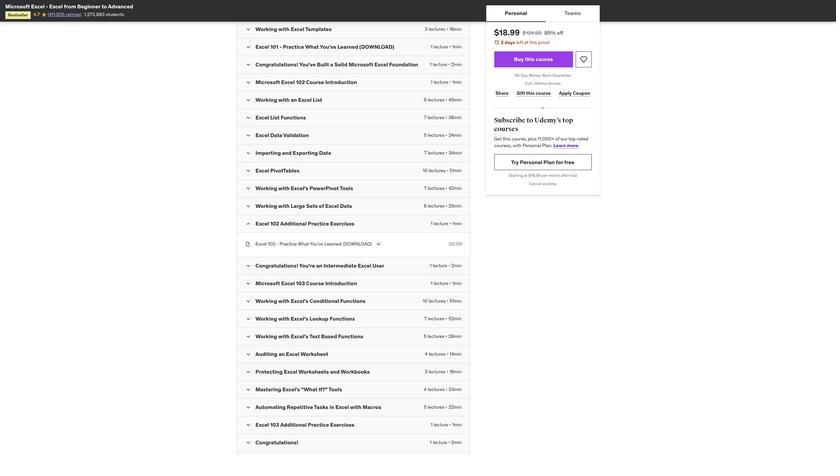 Task type: locate. For each thing, give the bounding box(es) containing it.
5 down the 7 lectures • 52min
[[424, 334, 427, 340]]

you've left the built
[[299, 61, 316, 68]]

0 vertical spatial exercises
[[330, 220, 355, 227]]

1 vertical spatial congratulations!
[[256, 262, 298, 269]]

small image
[[245, 26, 252, 33], [245, 79, 252, 86], [245, 97, 252, 104], [245, 115, 252, 121], [245, 132, 252, 139], [245, 150, 252, 157], [245, 168, 252, 174], [245, 263, 252, 269], [245, 316, 252, 323]]

1 additional from the top
[[280, 220, 307, 227]]

8 small image from the top
[[245, 263, 252, 269]]

working for working with excel's text based functions
[[256, 333, 277, 340]]

3 small image from the top
[[245, 185, 252, 192]]

introduction for microsoft excel 102 course introduction
[[325, 79, 357, 85]]

10 lectures • 51min
[[423, 168, 462, 174], [423, 298, 462, 304]]

(411,935 ratings)
[[48, 11, 81, 17]]

2 vertical spatial 2min
[[452, 440, 462, 446]]

lectures up 5 lectures • 22min
[[428, 387, 445, 393]]

1 vertical spatial 10
[[423, 298, 428, 304]]

with up auditing an excel worksheet
[[278, 333, 290, 340]]

2
[[501, 39, 504, 45]]

3 up 4 lectures • 33min
[[425, 369, 428, 375]]

you've for 102
[[310, 241, 324, 247]]

10
[[423, 168, 428, 174], [423, 298, 428, 304]]

at left the $16.58
[[524, 173, 528, 178]]

1min for microsoft excel 102 course introduction
[[452, 79, 462, 85]]

1 for microsoft excel 102 course introduction
[[431, 79, 433, 85]]

0 vertical spatial of
[[556, 136, 560, 142]]

51min up 52min
[[450, 298, 462, 304]]

lectures for importing and exporting data
[[428, 150, 445, 156]]

0 vertical spatial you've
[[320, 43, 337, 50]]

lectures down the 7 lectures • 34min
[[429, 168, 446, 174]]

working for working with excel's powerpivot tools
[[256, 185, 277, 192]]

this right "buy"
[[525, 56, 535, 62]]

and left workbooks
[[330, 369, 340, 375]]

1 vertical spatial 3
[[425, 369, 428, 375]]

28min
[[449, 334, 462, 340]]

2 10 from the top
[[423, 298, 428, 304]]

small image
[[245, 44, 252, 50], [245, 61, 252, 68], [245, 185, 252, 192], [245, 203, 252, 210], [245, 221, 252, 227], [245, 280, 252, 287], [245, 298, 252, 305], [245, 334, 252, 340], [245, 351, 252, 358], [245, 369, 252, 376], [245, 387, 252, 393], [245, 404, 252, 411], [245, 422, 252, 429], [245, 440, 252, 446]]

excel's up working with excel's lookup functions
[[291, 298, 309, 305]]

2 vertical spatial personal
[[520, 159, 543, 166]]

2 vertical spatial 1 lecture • 2min
[[430, 440, 462, 446]]

this up courses,
[[503, 136, 511, 142]]

this inside "buy this course" button
[[525, 56, 535, 62]]

lectures for excel data validation
[[428, 132, 445, 138]]

small image for excel 103 additional practice exercises
[[245, 422, 252, 429]]

alarm image
[[494, 40, 500, 45]]

1 vertical spatial 51min
[[450, 298, 462, 304]]

built
[[317, 61, 329, 68]]

1 small image from the top
[[245, 44, 252, 50]]

with down course,
[[513, 143, 522, 149]]

small image for excel data validation
[[245, 132, 252, 139]]

10 lectures • 51min down the 7 lectures • 34min
[[423, 168, 462, 174]]

1 51min from the top
[[450, 168, 462, 174]]

automating
[[256, 404, 286, 411]]

intermediate
[[324, 262, 357, 269]]

practice down sets
[[308, 220, 329, 227]]

lectures right 6
[[428, 203, 445, 209]]

10 for excel pivottables
[[423, 168, 428, 174]]

1 for excel 103 additional practice exercises
[[431, 422, 433, 428]]

1 horizontal spatial -
[[277, 241, 279, 247]]

list up excel data validation
[[270, 114, 280, 121]]

1 for congratulations! you've built a solid microsoft excel foundation
[[430, 61, 432, 67]]

1 course from the top
[[536, 56, 553, 62]]

rated
[[578, 136, 589, 142]]

excel's up large on the left top of the page
[[291, 185, 309, 192]]

2 vertical spatial 5
[[424, 404, 427, 410]]

practice for excel 101 - practice what you've learned (download)
[[283, 43, 304, 50]]

4 working from the top
[[256, 203, 277, 209]]

small image for importing and exporting data
[[245, 150, 252, 157]]

and up pivottables
[[282, 150, 292, 156]]

0 horizontal spatial data
[[270, 132, 282, 139]]

- for 102
[[277, 241, 279, 247]]

5 for excel data validation
[[424, 132, 427, 138]]

3 for protecting excel worksheets and workbooks
[[425, 369, 428, 375]]

practice for excel 103 additional practice exercises
[[308, 422, 329, 428]]

to inside subscribe to udemy's top courses
[[527, 116, 534, 125]]

1 vertical spatial introduction
[[325, 280, 357, 287]]

personal up $18.99
[[505, 10, 527, 16]]

1 vertical spatial 103
[[270, 422, 279, 428]]

18min
[[450, 26, 462, 32]]

- right 101
[[280, 43, 282, 50]]

24min
[[449, 132, 462, 138]]

1 1 lecture • 2min from the top
[[430, 61, 462, 67]]

1 vertical spatial 102
[[270, 220, 279, 227]]

0 vertical spatial course
[[306, 79, 324, 85]]

after
[[561, 173, 570, 178]]

5 small image from the top
[[245, 221, 252, 227]]

1 horizontal spatial 103
[[296, 280, 305, 287]]

1 horizontal spatial and
[[330, 369, 340, 375]]

tools right powerpivot
[[340, 185, 353, 192]]

with up working with excel's lookup functions
[[278, 298, 290, 305]]

importing and exporting data
[[256, 150, 331, 156]]

7 down 5 lectures • 24min on the right
[[424, 150, 427, 156]]

working with excel templates
[[256, 26, 332, 32]]

0 vertical spatial 10 lectures • 51min
[[423, 168, 462, 174]]

learned up solid
[[338, 43, 358, 50]]

2 vertical spatial -
[[277, 241, 279, 247]]

0 horizontal spatial of
[[319, 203, 324, 209]]

3 left 18min
[[425, 26, 428, 32]]

if?"
[[319, 386, 328, 393]]

course down lifetime
[[536, 90, 551, 96]]

4 small image from the top
[[245, 203, 252, 210]]

$124.99
[[523, 29, 542, 36]]

small image for working with excel's text based functions
[[245, 334, 252, 340]]

month
[[549, 173, 560, 178]]

0 vertical spatial 3
[[425, 26, 428, 32]]

10 lectures • 51min up the 7 lectures • 52min
[[423, 298, 462, 304]]

introduction down intermediate
[[325, 280, 357, 287]]

3 2min from the top
[[452, 440, 462, 446]]

of inside get this course, plus 11,000+ of our top-rated courses, with personal plan.
[[556, 136, 560, 142]]

subscribe
[[494, 116, 526, 125]]

(411,935
[[48, 11, 65, 17]]

with for working with excel's text based functions
[[278, 333, 290, 340]]

2 7 from the top
[[424, 150, 427, 156]]

coupon
[[573, 90, 590, 96]]

working with an excel list
[[256, 96, 322, 103]]

2 2min from the top
[[452, 263, 462, 269]]

5 working from the top
[[256, 298, 277, 305]]

this right gift
[[526, 90, 535, 96]]

1 vertical spatial an
[[316, 262, 323, 269]]

2 horizontal spatial an
[[316, 262, 323, 269]]

9 small image from the top
[[245, 351, 252, 358]]

microsoft excel 102 course introduction
[[256, 79, 357, 85]]

6 small image from the top
[[245, 280, 252, 287]]

(download) up foundation
[[360, 43, 394, 50]]

2 vertical spatial 102
[[268, 241, 276, 247]]

additional down the repetitive at the left bottom of page
[[280, 422, 307, 428]]

1 vertical spatial personal
[[523, 143, 541, 149]]

103 down you're
[[296, 280, 305, 287]]

lectures down the 7 lectures • 52min
[[428, 334, 445, 340]]

- up (411,935
[[46, 3, 48, 10]]

1 vertical spatial -
[[280, 43, 282, 50]]

you've
[[320, 43, 337, 50], [299, 61, 316, 68], [310, 241, 324, 247]]

7 for working with excel's powerpivot tools
[[424, 185, 427, 191]]

1 horizontal spatial of
[[556, 136, 560, 142]]

excel's left text
[[291, 333, 309, 340]]

1 10 lectures • 51min from the top
[[423, 168, 462, 174]]

with up 101
[[278, 26, 290, 32]]

1 vertical spatial 4
[[424, 387, 427, 393]]

1 vertical spatial what
[[298, 241, 309, 247]]

introduction for microsoft excel 103 course introduction
[[325, 280, 357, 287]]

8 small image from the top
[[245, 334, 252, 340]]

10 down the 7 lectures • 34min
[[423, 168, 428, 174]]

working for working with excel templates
[[256, 26, 277, 32]]

0 horizontal spatial to
[[102, 3, 107, 10]]

- for 101
[[280, 43, 282, 50]]

3 1 lecture • 1min from the top
[[431, 221, 462, 227]]

of
[[556, 136, 560, 142], [319, 203, 324, 209]]

4 7 from the top
[[424, 316, 427, 322]]

1 horizontal spatial list
[[313, 96, 322, 103]]

working for working with excel's lookup functions
[[256, 316, 277, 322]]

access
[[548, 81, 561, 86]]

7 working from the top
[[256, 333, 277, 340]]

congratulations! for congratulations! you've built a solid microsoft excel foundation
[[256, 61, 298, 68]]

a
[[330, 61, 333, 68]]

0 vertical spatial 51min
[[450, 168, 462, 174]]

• for microsoft excel 103 course introduction
[[450, 280, 451, 286]]

1 horizontal spatial to
[[527, 116, 534, 125]]

1 course from the top
[[306, 79, 324, 85]]

functions right conditional
[[340, 298, 366, 305]]

7 small image from the top
[[245, 168, 252, 174]]

(download)
[[360, 43, 394, 50], [343, 241, 372, 247]]

what down excel 102 additional practice exercises
[[298, 241, 309, 247]]

• for mastering excel's "what if?" tools
[[446, 387, 448, 393]]

0 vertical spatial 2min
[[452, 61, 462, 67]]

5 for automating repetitive tasks in excel with macros
[[424, 404, 427, 410]]

5 small image from the top
[[245, 132, 252, 139]]

with inside get this course, plus 11,000+ of our top-rated courses, with personal plan.
[[513, 143, 522, 149]]

2 vertical spatial data
[[340, 203, 352, 209]]

congratulations! you're an intermediate excel user
[[256, 262, 384, 269]]

2 1 lecture • 2min from the top
[[430, 263, 462, 269]]

2 1 lecture • 1min from the top
[[431, 79, 462, 85]]

0 vertical spatial (download)
[[360, 43, 394, 50]]

1 introduction from the top
[[325, 79, 357, 85]]

0 vertical spatial tools
[[340, 185, 353, 192]]

0 horizontal spatial -
[[46, 3, 48, 10]]

7 up 6
[[424, 185, 427, 191]]

102 for additional
[[270, 220, 279, 227]]

7 small image from the top
[[245, 298, 252, 305]]

lecture for excel 103 additional practice exercises
[[434, 422, 448, 428]]

1 vertical spatial exercises
[[330, 422, 355, 428]]

days
[[505, 39, 515, 45]]

anytime
[[543, 181, 557, 186]]

• for working with excel's powerpivot tools
[[446, 185, 448, 191]]

1 horizontal spatial an
[[291, 96, 297, 103]]

2 1min from the top
[[452, 79, 462, 85]]

2 exercises from the top
[[330, 422, 355, 428]]

practice down "working with excel templates"
[[283, 43, 304, 50]]

1 lecture • 1min for excel 102 additional practice exercises
[[431, 221, 462, 227]]

0 vertical spatial personal
[[505, 10, 527, 16]]

an right auditing on the bottom left of page
[[279, 351, 285, 358]]

1 7 from the top
[[424, 115, 427, 121]]

0 vertical spatial -
[[46, 3, 48, 10]]

try personal plan for free link
[[494, 154, 592, 170]]

excel's left lookup
[[291, 316, 309, 322]]

1 vertical spatial to
[[527, 116, 534, 125]]

lectures down 5 lectures • 24min on the right
[[428, 150, 445, 156]]

2 congratulations! from the top
[[256, 262, 298, 269]]

101
[[270, 43, 278, 50]]

this
[[530, 39, 537, 45], [525, 56, 535, 62], [526, 90, 535, 96], [503, 136, 511, 142]]

personal up the $16.58
[[520, 159, 543, 166]]

1 vertical spatial (download)
[[343, 241, 372, 247]]

lectures up 5 lectures • 28min at the right
[[428, 316, 445, 322]]

small image for working with excel's powerpivot tools
[[245, 185, 252, 192]]

2 10 lectures • 51min from the top
[[423, 298, 462, 304]]

12 small image from the top
[[245, 404, 252, 411]]

lifetime
[[533, 81, 547, 86]]

7
[[424, 115, 427, 121], [424, 150, 427, 156], [424, 185, 427, 191], [424, 316, 427, 322]]

lectures for working with excel's powerpivot tools
[[428, 185, 445, 191]]

at inside starting at $16.58 per month after trial cancel anytime
[[524, 173, 528, 178]]

congratulations! down 101
[[256, 61, 298, 68]]

this for gift
[[526, 90, 535, 96]]

with up working with excel's text based functions
[[278, 316, 290, 322]]

52min
[[449, 316, 462, 322]]

starting
[[509, 173, 523, 178]]

list
[[313, 96, 322, 103], [270, 114, 280, 121]]

functions up the validation
[[281, 114, 306, 121]]

3 small image from the top
[[245, 97, 252, 104]]

small image for excel 101 - practice what you've learned (download)
[[245, 44, 252, 50]]

3 1min from the top
[[452, 221, 462, 227]]

4 for mastering excel's "what if?" tools
[[424, 387, 427, 393]]

what down templates
[[305, 43, 319, 50]]

microsoft for microsoft excel 103 course introduction
[[256, 280, 280, 287]]

0 vertical spatial an
[[291, 96, 297, 103]]

to up 1,373,883 students
[[102, 3, 107, 10]]

13 small image from the top
[[245, 422, 252, 429]]

this inside get this course, plus 11,000+ of our top-rated courses, with personal plan.
[[503, 136, 511, 142]]

bestseller
[[8, 12, 28, 17]]

4 small image from the top
[[245, 115, 252, 121]]

4 for auditing an excel worksheet
[[425, 351, 428, 357]]

introduction down solid
[[325, 79, 357, 85]]

1 vertical spatial 10 lectures • 51min
[[423, 298, 462, 304]]

0 vertical spatial 103
[[296, 280, 305, 287]]

4 1min from the top
[[452, 280, 462, 286]]

apply
[[559, 90, 572, 96]]

2 vertical spatial you've
[[310, 241, 324, 247]]

1 vertical spatial tools
[[329, 386, 342, 393]]

11 small image from the top
[[245, 387, 252, 393]]

list down "microsoft excel 102 course introduction"
[[313, 96, 322, 103]]

2 horizontal spatial -
[[280, 43, 282, 50]]

5 1 lecture • 1min from the top
[[431, 422, 462, 428]]

learned
[[338, 43, 358, 50], [325, 241, 342, 247]]

0 vertical spatial to
[[102, 3, 107, 10]]

gift this course
[[517, 90, 551, 96]]

learned up intermediate
[[325, 241, 342, 247]]

- right xsmall icon
[[277, 241, 279, 247]]

(download) left show lecture description icon
[[343, 241, 372, 247]]

an
[[291, 96, 297, 103], [316, 262, 323, 269], [279, 351, 285, 358]]

course inside button
[[536, 56, 553, 62]]

1 vertical spatial list
[[270, 114, 280, 121]]

2 working from the top
[[256, 96, 277, 103]]

1 1min from the top
[[452, 44, 462, 50]]

additional for 103
[[280, 422, 307, 428]]

you've up a
[[320, 43, 337, 50]]

1 lecture • 1min for microsoft excel 102 course introduction
[[431, 79, 462, 85]]

102
[[296, 79, 305, 85], [270, 220, 279, 227], [268, 241, 276, 247]]

apply coupon
[[559, 90, 590, 96]]

4 down 5 lectures • 28min at the right
[[425, 351, 428, 357]]

0 vertical spatial introduction
[[325, 79, 357, 85]]

6 small image from the top
[[245, 150, 252, 157]]

1 vertical spatial course
[[306, 280, 324, 287]]

lectures left the '14min'
[[429, 351, 446, 357]]

excel 103 additional practice exercises
[[256, 422, 355, 428]]

lectures up 6 lectures • 25min
[[428, 185, 445, 191]]

5 down 7 lectures • 38min
[[424, 132, 427, 138]]

congratulations! down excel 103 additional practice exercises
[[256, 439, 298, 446]]

2 additional from the top
[[280, 422, 307, 428]]

4 1 lecture • 1min from the top
[[431, 280, 462, 286]]

1 1 lecture • 1min from the top
[[431, 44, 462, 50]]

with left large on the left top of the page
[[278, 203, 290, 209]]

1 congratulations! from the top
[[256, 61, 298, 68]]

large
[[291, 203, 305, 209]]

6 working from the top
[[256, 316, 277, 322]]

personal down plus
[[523, 143, 541, 149]]

• for working with excel's conditional functions
[[447, 298, 449, 304]]

mastering
[[256, 386, 281, 393]]

1min for excel 103 additional practice exercises
[[452, 422, 462, 428]]

an right you're
[[316, 262, 323, 269]]

lectures left 16min
[[429, 369, 446, 375]]

1 3 from the top
[[425, 26, 428, 32]]

templates
[[305, 26, 332, 32]]

working for working with excel's conditional functions
[[256, 298, 277, 305]]

lecture for excel 102 additional practice exercises
[[434, 221, 448, 227]]

• for excel data validation
[[446, 132, 448, 138]]

1 vertical spatial learned
[[325, 241, 342, 247]]

lectures right 9
[[428, 97, 445, 103]]

7 up 5 lectures • 28min at the right
[[424, 316, 427, 322]]

2 small image from the top
[[245, 61, 252, 68]]

lectures for working with excel's conditional functions
[[429, 298, 446, 304]]

0 horizontal spatial 103
[[270, 422, 279, 428]]

1 vertical spatial 2min
[[452, 263, 462, 269]]

10 small image from the top
[[245, 369, 252, 376]]

congratulations! for congratulations! you're an intermediate excel user
[[256, 262, 298, 269]]

0 vertical spatial course
[[536, 56, 553, 62]]

0 vertical spatial what
[[305, 43, 319, 50]]

additional down large on the left top of the page
[[280, 220, 307, 227]]

5 down 4 lectures • 33min
[[424, 404, 427, 410]]

2 small image from the top
[[245, 79, 252, 86]]

"what
[[301, 386, 318, 393]]

cancel
[[529, 181, 542, 186]]

lectures up the 7 lectures • 52min
[[429, 298, 446, 304]]

lecture for congratulations! you're an intermediate excel user
[[433, 263, 448, 269]]

xsmall image
[[245, 241, 250, 248]]

this inside gift this course link
[[526, 90, 535, 96]]

0 vertical spatial 1 lecture • 2min
[[430, 61, 462, 67]]

5 1min from the top
[[452, 422, 462, 428]]

1 vertical spatial of
[[319, 203, 324, 209]]

tools right if?"
[[329, 386, 342, 393]]

what for 102
[[298, 241, 309, 247]]

congratulations! you've built a solid microsoft excel foundation
[[256, 61, 418, 68]]

1 2min from the top
[[452, 61, 462, 67]]

1min for excel 102 additional practice exercises
[[452, 221, 462, 227]]

3 working from the top
[[256, 185, 277, 192]]

1 small image from the top
[[245, 26, 252, 33]]

0 vertical spatial 4
[[425, 351, 428, 357]]

103 down automating
[[270, 422, 279, 428]]

in
[[330, 404, 334, 411]]

with up excel list functions
[[278, 96, 290, 103]]

51min for excel pivottables
[[450, 168, 462, 174]]

00:09
[[449, 241, 462, 247]]

additional for 102
[[280, 220, 307, 227]]

$16.58
[[529, 173, 541, 178]]

1 vertical spatial at
[[524, 173, 528, 178]]

4 lectures • 33min
[[424, 387, 462, 393]]

14 small image from the top
[[245, 440, 252, 446]]

1 vertical spatial 1 lecture • 2min
[[430, 263, 462, 269]]

personal button
[[486, 5, 546, 21]]

2 3 from the top
[[425, 369, 428, 375]]

congratulations! left you're
[[256, 262, 298, 269]]

tools for working with excel's powerpivot tools
[[340, 185, 353, 192]]

0 vertical spatial and
[[282, 150, 292, 156]]

- for excel
[[46, 3, 48, 10]]

$18.99
[[494, 27, 520, 38]]

1 10 from the top
[[423, 168, 428, 174]]

lectures for protecting excel worksheets and workbooks
[[429, 369, 446, 375]]

0 vertical spatial congratulations!
[[256, 61, 298, 68]]

lecture
[[434, 44, 448, 50], [433, 61, 448, 67], [434, 79, 448, 85], [434, 221, 448, 227], [433, 263, 448, 269], [434, 280, 448, 286], [434, 422, 448, 428], [433, 440, 448, 446]]

lectures down 7 lectures • 38min
[[428, 132, 445, 138]]

money-
[[529, 73, 543, 78]]

• for excel list functions
[[446, 115, 448, 121]]

lectures down 4 lectures • 33min
[[428, 404, 445, 410]]

0 horizontal spatial and
[[282, 150, 292, 156]]

1 horizontal spatial data
[[319, 150, 331, 156]]

working with excel's lookup functions
[[256, 316, 355, 322]]

102 for -
[[268, 241, 276, 247]]

0 vertical spatial additional
[[280, 220, 307, 227]]

course down the built
[[306, 79, 324, 85]]

with down pivottables
[[278, 185, 290, 192]]

what
[[305, 43, 319, 50], [298, 241, 309, 247]]

working with excel's text based functions
[[256, 333, 364, 340]]

1 exercises from the top
[[330, 220, 355, 227]]

(download) for excel 102 - practice what you've learned (download)
[[343, 241, 372, 247]]

plan.
[[542, 143, 553, 149]]

51min up 42min
[[450, 168, 462, 174]]

1 vertical spatial additional
[[280, 422, 307, 428]]

learned for excel 101 - practice what you've learned (download)
[[338, 43, 358, 50]]

at
[[524, 39, 529, 45], [524, 173, 528, 178]]

course up back
[[536, 56, 553, 62]]

1 working from the top
[[256, 26, 277, 32]]

you've up congratulations! you're an intermediate excel user
[[310, 241, 324, 247]]

• for congratulations! you're an intermediate excel user
[[449, 263, 450, 269]]

2 introduction from the top
[[325, 280, 357, 287]]

of left our
[[556, 136, 560, 142]]

an down "microsoft excel 102 course introduction"
[[291, 96, 297, 103]]

• for automating repetitive tasks in excel with macros
[[446, 404, 448, 410]]

tab list
[[486, 5, 600, 22]]

to left udemy's
[[527, 116, 534, 125]]

text
[[310, 333, 320, 340]]

buy
[[514, 56, 524, 62]]

1 vertical spatial course
[[536, 90, 551, 96]]

2 course from the top
[[536, 90, 551, 96]]

lectures for working with excel templates
[[429, 26, 446, 32]]

3
[[425, 26, 428, 32], [425, 369, 428, 375]]

4 up 5 lectures • 22min
[[424, 387, 427, 393]]

protecting excel worksheets and workbooks
[[256, 369, 370, 375]]

1 vertical spatial 5
[[424, 334, 427, 340]]

1 vertical spatial and
[[330, 369, 340, 375]]

2 51min from the top
[[450, 298, 462, 304]]

of right sets
[[319, 203, 324, 209]]

7 down 9
[[424, 115, 427, 121]]

at right left at the top right of the page
[[524, 39, 529, 45]]

0 vertical spatial 5
[[424, 132, 427, 138]]

0 vertical spatial learned
[[338, 43, 358, 50]]

10 lectures • 51min for excel pivottables
[[423, 168, 462, 174]]

0 horizontal spatial an
[[279, 351, 285, 358]]

0 vertical spatial at
[[524, 39, 529, 45]]

lectures down 9 lectures • 45min
[[428, 115, 445, 121]]

lectures left 18min
[[429, 26, 446, 32]]

exercises for excel 102 additional practice exercises
[[330, 220, 355, 227]]

buy this course
[[514, 56, 553, 62]]

0 vertical spatial 102
[[296, 79, 305, 85]]

38min
[[449, 115, 462, 121]]

small image for excel pivottables
[[245, 168, 252, 174]]

excel's for conditional
[[291, 298, 309, 305]]

this down the "$124.99"
[[530, 39, 537, 45]]

teams button
[[546, 5, 600, 21]]

10 up the 7 lectures • 52min
[[423, 298, 428, 304]]

0 vertical spatial 10
[[423, 168, 428, 174]]

2 vertical spatial congratulations!
[[256, 439, 298, 446]]

2 course from the top
[[306, 280, 324, 287]]

introduction
[[325, 79, 357, 85], [325, 280, 357, 287]]

working
[[256, 26, 277, 32], [256, 96, 277, 103], [256, 185, 277, 192], [256, 203, 277, 209], [256, 298, 277, 305], [256, 316, 277, 322], [256, 333, 277, 340]]

practice down automating repetitive tasks in excel with macros
[[308, 422, 329, 428]]

practice down excel 102 additional practice exercises
[[280, 241, 297, 247]]

3 7 from the top
[[424, 185, 427, 191]]

9 small image from the top
[[245, 316, 252, 323]]

udemy's
[[535, 116, 561, 125]]

with left macros
[[350, 404, 362, 411]]



Task type: vqa. For each thing, say whether or not it's contained in the screenshot.
5 lectures • 22min
yes



Task type: describe. For each thing, give the bounding box(es) containing it.
11,000+
[[538, 136, 555, 142]]

33min
[[449, 387, 462, 393]]

course,
[[512, 136, 527, 142]]

teams
[[565, 10, 581, 16]]

with for working with large sets of excel data
[[278, 203, 290, 209]]

1 for congratulations!
[[430, 440, 432, 446]]

personal inside get this course, plus 11,000+ of our top-rated courses, with personal plan.
[[523, 143, 541, 149]]

1min for microsoft excel 103 course introduction
[[452, 280, 462, 286]]

25min
[[449, 203, 462, 209]]

courses
[[494, 125, 519, 133]]

small image for working with excel's lookup functions
[[245, 316, 252, 323]]

get this course, plus 11,000+ of our top-rated courses, with personal plan.
[[494, 136, 589, 149]]

an for you're
[[316, 262, 323, 269]]

0 horizontal spatial list
[[270, 114, 280, 121]]

excel's left "what
[[283, 386, 300, 393]]

off
[[557, 29, 564, 36]]

excel pivottables
[[256, 167, 300, 174]]

worksheets
[[299, 369, 329, 375]]

automating repetitive tasks in excel with macros
[[256, 404, 381, 411]]

lectures for excel pivottables
[[429, 168, 446, 174]]

3 1 lecture • 2min from the top
[[430, 440, 462, 446]]

with for working with excel's conditional functions
[[278, 298, 290, 305]]

6 lectures • 25min
[[424, 203, 462, 209]]

left
[[516, 39, 523, 45]]

lectures for working with excel's text based functions
[[428, 334, 445, 340]]

more
[[567, 143, 579, 149]]

mastering excel's "what if?" tools
[[256, 386, 342, 393]]

personal inside personal button
[[505, 10, 527, 16]]

42min
[[449, 185, 462, 191]]

course for 102
[[306, 79, 324, 85]]

microsoft for microsoft excel - excel from beginner to advanced
[[5, 3, 30, 10]]

3 congratulations! from the top
[[256, 439, 298, 446]]

45min
[[449, 97, 462, 103]]

51min for working with excel's conditional functions
[[450, 298, 462, 304]]

small image for mastering excel's "what if?" tools
[[245, 387, 252, 393]]

lectures for mastering excel's "what if?" tools
[[428, 387, 445, 393]]

lecture for microsoft excel 103 course introduction
[[434, 280, 448, 286]]

plan
[[544, 159, 555, 166]]

macros
[[363, 404, 381, 411]]

1,373,883
[[84, 11, 105, 17]]

7 lectures • 42min
[[424, 185, 462, 191]]

auditing an excel worksheet
[[256, 351, 328, 358]]

7 lectures • 34min
[[424, 150, 462, 156]]

lectures for auditing an excel worksheet
[[429, 351, 446, 357]]

subscribe to udemy's top courses
[[494, 116, 573, 133]]

this for buy
[[525, 56, 535, 62]]

2min for microsoft
[[452, 61, 462, 67]]

microsoft excel 103 course introduction
[[256, 280, 357, 287]]

working for working with large sets of excel data
[[256, 203, 277, 209]]

1 vertical spatial you've
[[299, 61, 316, 68]]

• for excel 101 - practice what you've learned (download)
[[450, 44, 451, 50]]

2 days left at this price!
[[501, 39, 550, 45]]

1 lecture • 1min for excel 101 - practice what you've learned (download)
[[431, 44, 462, 50]]

(download) for excel 101 - practice what you've learned (download)
[[360, 43, 394, 50]]

based
[[321, 333, 337, 340]]

show lecture description image
[[375, 241, 382, 248]]

2min for user
[[452, 263, 462, 269]]

try personal plan for free
[[511, 159, 575, 166]]

with for working with excel templates
[[278, 26, 290, 32]]

functions up based on the bottom left of page
[[330, 316, 355, 322]]

ratings)
[[66, 11, 81, 17]]

wishlist image
[[580, 55, 588, 63]]

with for working with excel's lookup functions
[[278, 316, 290, 322]]

1 lecture • 2min for user
[[430, 263, 462, 269]]

$18.99 $124.99 85% off
[[494, 27, 564, 38]]

22min
[[449, 404, 462, 410]]

• for working with an excel list
[[446, 97, 448, 103]]

learned for excel 102 - practice what you've learned (download)
[[325, 241, 342, 247]]

1 lecture • 2min for microsoft
[[430, 61, 462, 67]]

• for working with excel's lookup functions
[[446, 316, 448, 322]]

lecture for congratulations! you've built a solid microsoft excel foundation
[[433, 61, 448, 67]]

gift
[[517, 90, 525, 96]]

working with excel's powerpivot tools
[[256, 185, 353, 192]]

excel 102 - practice what you've learned (download)
[[256, 241, 372, 247]]

plus
[[528, 136, 537, 142]]

day
[[521, 73, 528, 78]]

excel data validation
[[256, 132, 309, 139]]

2 vertical spatial an
[[279, 351, 285, 358]]

14min
[[450, 351, 462, 357]]

sets
[[306, 203, 318, 209]]

• for microsoft excel 102 course introduction
[[450, 79, 451, 85]]

share
[[496, 90, 509, 96]]

5 lectures • 28min
[[424, 334, 462, 340]]

1 lecture • 1min for excel 103 additional practice exercises
[[431, 422, 462, 428]]

16min
[[450, 369, 462, 375]]

powerpivot
[[310, 185, 339, 192]]

working for working with an excel list
[[256, 96, 277, 103]]

1min for excel 101 - practice what you've learned (download)
[[452, 44, 462, 50]]

auditing
[[256, 351, 278, 358]]

lectures for working with large sets of excel data
[[428, 203, 445, 209]]

lecture for microsoft excel 102 course introduction
[[434, 79, 448, 85]]

0 vertical spatial data
[[270, 132, 282, 139]]

1,373,883 students
[[84, 11, 124, 17]]

with for working with an excel list
[[278, 96, 290, 103]]

small image for microsoft excel 103 course introduction
[[245, 280, 252, 287]]

learn more link
[[554, 143, 579, 149]]

exercises for excel 103 additional practice exercises
[[330, 422, 355, 428]]

10 for working with excel's conditional functions
[[423, 298, 428, 304]]

an for with
[[291, 96, 297, 103]]

tab list containing personal
[[486, 5, 600, 22]]

0 vertical spatial list
[[313, 96, 322, 103]]

advanced
[[108, 3, 133, 10]]

solid
[[335, 61, 348, 68]]

course for gift this course
[[536, 90, 551, 96]]

small image for excel 102 additional practice exercises
[[245, 221, 252, 227]]

2 horizontal spatial data
[[340, 203, 352, 209]]

7 for importing and exporting data
[[424, 150, 427, 156]]

excel 102 additional practice exercises
[[256, 220, 355, 227]]

workbooks
[[341, 369, 370, 375]]

from
[[64, 3, 76, 10]]

1 for congratulations! you're an intermediate excel user
[[430, 263, 432, 269]]

protecting
[[256, 369, 283, 375]]

lookup
[[310, 316, 329, 322]]

you're
[[299, 262, 315, 269]]

4.7
[[33, 11, 40, 17]]

validation
[[283, 132, 309, 139]]

3 lectures • 16min
[[425, 369, 462, 375]]

1 vertical spatial data
[[319, 150, 331, 156]]

small image for congratulations! you're an intermediate excel user
[[245, 263, 252, 269]]

small image for working with excel templates
[[245, 26, 252, 33]]

• for excel 103 additional practice exercises
[[450, 422, 451, 428]]

personal inside the try personal plan for free link
[[520, 159, 543, 166]]

you've for 101
[[320, 43, 337, 50]]

85%
[[545, 29, 556, 36]]

user
[[373, 262, 384, 269]]

functions right based on the bottom left of page
[[338, 333, 364, 340]]

free
[[565, 159, 575, 166]]

1 lecture • 1min for microsoft excel 103 course introduction
[[431, 280, 462, 286]]

1 for microsoft excel 103 course introduction
[[431, 280, 433, 286]]

course for 103
[[306, 280, 324, 287]]

small image for working with excel's conditional functions
[[245, 298, 252, 305]]

this for get
[[503, 136, 511, 142]]

5 lectures • 22min
[[424, 404, 462, 410]]

beginner
[[77, 3, 100, 10]]

exporting
[[293, 150, 318, 156]]

• for excel 102 additional practice exercises
[[450, 221, 451, 227]]

10 lectures • 51min for working with excel's conditional functions
[[423, 298, 462, 304]]

9 lectures • 45min
[[424, 97, 462, 103]]

students
[[106, 11, 124, 17]]

pivottables
[[270, 167, 300, 174]]

apply coupon button
[[558, 87, 592, 100]]

starting at $16.58 per month after trial cancel anytime
[[509, 173, 577, 186]]

try
[[511, 159, 519, 166]]

guarantee
[[553, 73, 572, 78]]

share button
[[494, 87, 510, 100]]

conditional
[[310, 298, 339, 305]]

lectures for excel list functions
[[428, 115, 445, 121]]

practice for excel 102 - practice what you've learned (download)
[[280, 241, 297, 247]]

4 lectures • 14min
[[425, 351, 462, 357]]

excel's for lookup
[[291, 316, 309, 322]]

• for auditing an excel worksheet
[[447, 351, 449, 357]]

practice for excel 102 additional practice exercises
[[308, 220, 329, 227]]

excel 101 - practice what you've learned (download)
[[256, 43, 394, 50]]

small image for congratulations!
[[245, 440, 252, 446]]

lecture for congratulations!
[[433, 440, 448, 446]]

• for protecting excel worksheets and workbooks
[[447, 369, 448, 375]]

small image for automating repetitive tasks in excel with macros
[[245, 404, 252, 411]]

small image for congratulations! you've built a solid microsoft excel foundation
[[245, 61, 252, 68]]

lectures for automating repetitive tasks in excel with macros
[[428, 404, 445, 410]]

• for excel pivottables
[[447, 168, 449, 174]]

5 for working with excel's text based functions
[[424, 334, 427, 340]]

tools for mastering excel's "what if?" tools
[[329, 386, 342, 393]]

• for importing and exporting data
[[446, 150, 448, 156]]



